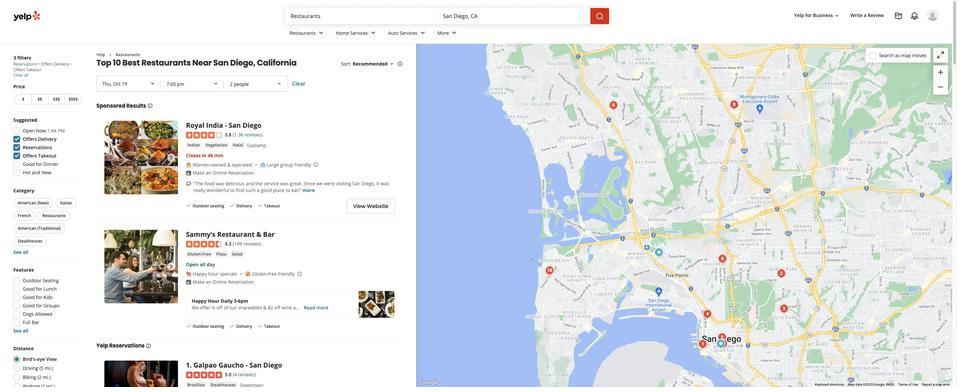 Task type: locate. For each thing, give the bounding box(es) containing it.
0 vertical spatial previous image
[[107, 154, 115, 162]]

review
[[868, 12, 884, 19]]

takeout inside group
[[38, 153, 56, 159]]

report a map error link
[[923, 383, 950, 387]]

2 previous image from the top
[[107, 263, 115, 271]]

1 vertical spatial reservations
[[23, 144, 52, 151]]

2 vertical spatial a
[[933, 383, 935, 387]]

a for write
[[864, 12, 867, 19]]

takeout up dinner
[[38, 153, 56, 159]]

diego, inside "the food was delicious and the service was great. since we were visiting san diego, it was really wonderful to find such a good place to eat!"
[[362, 180, 375, 187]]

new
[[41, 169, 51, 176]]

reviews) right (149
[[243, 241, 261, 247]]

outdoor seating down offer
[[193, 324, 224, 329]]

italian
[[60, 200, 72, 206]]

16 info v2 image right results
[[147, 103, 153, 109]]

happy up we
[[192, 298, 207, 304]]

2 see all button from the top
[[13, 328, 28, 334]]

16 reservation v2 image down 16 happy hour specials v2 icon
[[186, 280, 191, 285]]

1 vertical spatial diego
[[263, 361, 282, 370]]

for for groups
[[36, 303, 42, 309]]

diego, left it at the top
[[362, 180, 375, 187]]

1 horizontal spatial 16 checkmark v2 image
[[258, 324, 263, 329]]

happy down the open all day
[[193, 271, 207, 277]]

group
[[280, 162, 293, 168]]

a down the the
[[257, 187, 260, 193]]

report
[[923, 383, 932, 387]]

map for moves
[[902, 52, 911, 58]]

1 good from the top
[[23, 161, 35, 167]]

16 chevron down v2 image inside recommended popup button
[[389, 61, 394, 67]]

1 horizontal spatial diego,
[[362, 180, 375, 187]]

1 american from the top
[[18, 200, 36, 206]]

price
[[13, 83, 25, 90]]

None search field
[[285, 8, 611, 24]]

see up 'distance'
[[13, 328, 22, 334]]

reviews) up the gaslamp on the left of page
[[245, 132, 263, 138]]

16 speech v2 image
[[186, 181, 191, 187]]

2 outdoor seating from the top
[[193, 324, 224, 329]]

1 online from the top
[[213, 170, 227, 176]]

read
[[304, 305, 315, 311]]

an down women-
[[206, 170, 211, 176]]

2 vertical spatial reviews)
[[238, 371, 256, 378]]

outdoor down really
[[193, 203, 209, 209]]

yelp for business button
[[792, 10, 843, 22]]

offers
[[41, 61, 53, 67], [13, 67, 25, 73], [23, 136, 37, 142], [23, 153, 37, 159]]

(4 reviews)
[[233, 371, 256, 378]]

3.8
[[225, 132, 232, 138]]

1 horizontal spatial 24 chevron down v2 image
[[369, 29, 378, 37]]

was right it at the top
[[381, 180, 389, 187]]

group
[[934, 65, 948, 95], [11, 117, 83, 178], [12, 187, 83, 256], [11, 267, 83, 334]]

24 chevron down v2 image left the auto
[[369, 29, 378, 37]]

filters
[[17, 55, 31, 61]]

tyler b. image
[[927, 9, 939, 21]]

owned
[[211, 162, 226, 168]]

good up good for kids
[[23, 286, 35, 292]]

1 vertical spatial friendly
[[278, 271, 295, 277]]

1 see all from the top
[[13, 249, 28, 255]]

a inside "the food was delicious and the service was great. since we were visiting san diego, it was really wonderful to find such a good place to eat!"
[[257, 187, 260, 193]]

full bar
[[23, 319, 39, 326]]

takeout down good
[[264, 203, 280, 209]]

search image
[[596, 12, 604, 20]]

yelp
[[795, 12, 804, 19], [96, 52, 105, 58], [96, 342, 108, 350]]

1 horizontal spatial &
[[256, 230, 261, 239]]

16 checkmark v2 image
[[230, 203, 235, 209], [258, 203, 263, 209], [186, 324, 191, 329], [230, 324, 235, 329]]

outdoor up "good for lunch"
[[23, 277, 41, 284]]

off right ½
[[217, 305, 223, 311]]

pizza
[[216, 251, 226, 257]]

halal link
[[231, 142, 245, 149]]

2 next image from the top
[[167, 263, 175, 271]]

gluten- up the open all day
[[187, 251, 202, 257]]

3 24 chevron down v2 image from the left
[[419, 29, 427, 37]]

for down "good for lunch"
[[36, 294, 42, 301]]

bhojan griha image
[[653, 246, 666, 259]]

of down daily
[[224, 305, 228, 311]]

map right as
[[902, 52, 911, 58]]

1 horizontal spatial -
[[246, 361, 248, 370]]

happy for happy hour specials
[[193, 271, 207, 277]]

0 vertical spatial online
[[213, 170, 227, 176]]

happy hour specials
[[193, 271, 237, 277]]

1 horizontal spatial off
[[274, 305, 280, 311]]

takeout down filters
[[26, 67, 41, 73]]

0 vertical spatial outdoor seating
[[193, 203, 224, 209]]

1 vertical spatial yelp
[[96, 52, 105, 58]]

of left use
[[909, 383, 912, 387]]

clear down california
[[292, 80, 306, 87]]

0 horizontal spatial &
[[227, 162, 231, 168]]

off right $2
[[274, 305, 280, 311]]

make an online reservation down 'women-owned & operated'
[[193, 170, 254, 176]]

2 horizontal spatial was
[[381, 180, 389, 187]]

2 american from the top
[[18, 226, 36, 231]]

2 online from the top
[[213, 279, 227, 285]]

galpao gaucho - san diego image
[[696, 338, 710, 351]]

online down owned
[[213, 170, 227, 176]]

1 vertical spatial clear
[[292, 80, 306, 87]]

1 horizontal spatial •
[[70, 61, 71, 67]]

restaurants link
[[284, 24, 331, 44], [116, 52, 140, 58]]

2 was from the left
[[280, 180, 289, 187]]

large
[[267, 162, 279, 168]]

previous image for royal india - san diego
[[107, 154, 115, 162]]

good up dogs
[[23, 303, 35, 309]]

2 make an online reservation from the top
[[193, 279, 254, 285]]

0 horizontal spatial 16 checkmark v2 image
[[186, 203, 191, 209]]

0 horizontal spatial -
[[225, 121, 227, 130]]

1 vertical spatial &
[[256, 230, 261, 239]]

16 happy hour specials v2 image
[[186, 272, 191, 277]]

and inside "the food was delicious and the service was great. since we were visiting san diego, it was really wonderful to find such a good place to eat!"
[[246, 180, 254, 187]]

make for sammy's
[[193, 279, 205, 285]]

2 see all from the top
[[13, 328, 28, 334]]

free
[[202, 251, 211, 257]]

see for features
[[13, 328, 22, 334]]

free
[[268, 271, 277, 277]]

next image
[[167, 154, 175, 162], [167, 263, 175, 271]]

american down the "category"
[[18, 200, 36, 206]]

clear up price
[[13, 72, 23, 78]]

delivery down "shareables"
[[236, 324, 252, 329]]

0 vertical spatial restaurants link
[[284, 24, 331, 44]]

0 horizontal spatial to
[[230, 187, 235, 193]]

2 none field from the left
[[443, 12, 585, 20]]

home
[[336, 30, 349, 36]]

0 vertical spatial 16 reservation v2 image
[[186, 170, 191, 176]]

24 chevron down v2 image for restaurants
[[317, 29, 325, 37]]

services right the auto
[[400, 30, 418, 36]]

make an online reservation
[[193, 170, 254, 176], [193, 279, 254, 285]]

0 horizontal spatial 24 chevron down v2 image
[[317, 29, 325, 37]]

0 vertical spatial gluten-
[[187, 251, 202, 257]]

for down good for kids
[[36, 303, 42, 309]]

recommended button
[[353, 61, 394, 67]]

1 see from the top
[[13, 249, 22, 255]]

16 chevron right v2 image
[[108, 52, 113, 57]]

4.3 (149 reviews)
[[225, 241, 261, 247]]

takeout
[[26, 67, 41, 73], [38, 153, 56, 159], [264, 203, 280, 209], [264, 324, 280, 329]]

1 horizontal spatial and
[[246, 180, 254, 187]]

2 slideshow element from the top
[[104, 230, 178, 304]]

0 horizontal spatial restaurants link
[[116, 52, 140, 58]]

seating down ½
[[210, 324, 224, 329]]

1 vertical spatial outdoor
[[23, 277, 41, 284]]

1 vertical spatial -
[[246, 361, 248, 370]]

1 reservation from the top
[[228, 170, 254, 176]]

1 vertical spatial diego,
[[362, 180, 375, 187]]

1 16 reservation v2 image from the top
[[186, 170, 191, 176]]

zoom in image
[[937, 68, 945, 76]]

mi.) right (2
[[43, 374, 51, 381]]

friendly right group
[[295, 162, 311, 168]]

make down women-
[[193, 170, 205, 176]]

san right near
[[213, 57, 229, 68]]

& left $2
[[263, 305, 267, 311]]

2 see from the top
[[13, 328, 22, 334]]

and inside group
[[32, 169, 40, 176]]

open up 16 happy hour specials v2 icon
[[186, 262, 199, 268]]

16 chevron down v2 image inside yelp for business 'button'
[[835, 13, 840, 18]]

1 vertical spatial reservation
[[228, 279, 254, 285]]

we offer ½ off of our shareables & $2 off wine and beer glasses
[[192, 305, 330, 311]]

0 horizontal spatial more
[[303, 187, 315, 193]]

make for royal
[[193, 170, 205, 176]]

3.8 star rating image
[[186, 132, 222, 139]]

0 vertical spatial see all button
[[13, 249, 28, 255]]

offers down the 3
[[13, 67, 25, 73]]

2 horizontal spatial 24 chevron down v2 image
[[419, 29, 427, 37]]

and right hot on the left of the page
[[32, 169, 40, 176]]

visiting
[[336, 180, 351, 187]]

for for business
[[806, 12, 812, 19]]

2 16 reservation v2 image from the top
[[186, 280, 191, 285]]

1 vertical spatial make an online reservation
[[193, 279, 254, 285]]

1 vertical spatial 16 chevron down v2 image
[[389, 61, 394, 67]]

all down steakhouses "button"
[[23, 249, 28, 255]]

view website link
[[347, 199, 395, 214]]

0 horizontal spatial was
[[216, 180, 224, 187]]

open for open now 1:44 pm
[[23, 128, 35, 134]]

best
[[122, 57, 140, 68]]

reservation for &
[[228, 279, 254, 285]]

online for india
[[213, 170, 227, 176]]

1 horizontal spatial services
[[400, 30, 418, 36]]

0 vertical spatial -
[[225, 121, 227, 130]]

0 vertical spatial friendly
[[295, 162, 311, 168]]

was up wonderful
[[216, 180, 224, 187]]

slideshow element for sammy's
[[104, 230, 178, 304]]

reviews) right (4
[[238, 371, 256, 378]]

0 vertical spatial an
[[206, 170, 211, 176]]

0 vertical spatial happy
[[193, 271, 207, 277]]

gluten- right 16 gluten free v2 "image" in the bottom left of the page
[[252, 271, 268, 277]]

0 vertical spatial of
[[224, 305, 228, 311]]

terms
[[899, 383, 908, 387]]

0 vertical spatial make
[[193, 170, 205, 176]]

american for american (traditional)
[[18, 226, 36, 231]]

24 chevron down v2 image right the auto services at left
[[419, 29, 427, 37]]

american inside american (traditional) 'button'
[[18, 226, 36, 231]]

1 vertical spatial seating
[[210, 324, 224, 329]]

reservation down 16 gluten free v2 "image" in the bottom left of the page
[[228, 279, 254, 285]]

1 vertical spatial open
[[186, 262, 199, 268]]

see all down full
[[13, 328, 28, 334]]

2 make from the top
[[193, 279, 205, 285]]

5.0 link
[[225, 371, 232, 378]]

view inside option group
[[46, 356, 57, 362]]

service
[[264, 180, 279, 187]]

5 star rating image
[[186, 372, 222, 378]]

1 horizontal spatial map
[[936, 383, 943, 387]]

good for good for dinner
[[23, 161, 35, 167]]

and left beer
[[293, 305, 302, 311]]

google image
[[418, 379, 440, 387]]

american inside american (new) button
[[18, 200, 36, 206]]

(1.3k
[[233, 132, 243, 138]]

sammy's restaurant & bar
[[186, 230, 275, 239]]

for
[[806, 12, 812, 19], [36, 161, 42, 167], [36, 286, 42, 292], [36, 294, 42, 301], [36, 303, 42, 309]]

of
[[224, 305, 228, 311], [909, 383, 912, 387]]

4 good from the top
[[23, 303, 35, 309]]

16 reservation v2 image
[[186, 170, 191, 176], [186, 280, 191, 285]]

1 see all button from the top
[[13, 249, 28, 255]]

an down hour
[[206, 279, 211, 285]]

next image left closes
[[167, 154, 175, 162]]

see all button down full
[[13, 328, 28, 334]]

0 vertical spatial see
[[13, 249, 22, 255]]

0 vertical spatial slideshow element
[[104, 121, 178, 195]]

shareables
[[238, 305, 262, 311]]

delivery up price group
[[54, 61, 69, 67]]

3
[[13, 55, 16, 61]]

gaslamp
[[247, 142, 267, 149]]

1 vertical spatial see
[[13, 328, 22, 334]]

american
[[18, 200, 36, 206], [18, 226, 36, 231]]

16 reservation v2 image down 16 women owned v2 image
[[186, 170, 191, 176]]

takeout inside '3 filters reservations • offers delivery • offers takeout clear all'
[[26, 67, 41, 73]]

0 vertical spatial 16 checkmark v2 image
[[186, 203, 191, 209]]

bar right the 'restaurant'
[[263, 230, 275, 239]]

delivery inside group
[[38, 136, 57, 142]]

to
[[230, 187, 235, 193], [286, 187, 290, 193]]

open inside group
[[23, 128, 35, 134]]

0 vertical spatial map
[[902, 52, 911, 58]]

1 next image from the top
[[167, 154, 175, 162]]

reservation
[[228, 170, 254, 176], [228, 279, 254, 285]]

1 vertical spatial see all
[[13, 328, 28, 334]]

1 horizontal spatial bar
[[263, 230, 275, 239]]

salad link
[[230, 251, 244, 258]]

group containing category
[[12, 187, 83, 256]]

$$$$
[[69, 96, 78, 102]]

1 horizontal spatial none field
[[443, 12, 585, 20]]

delivery inside '3 filters reservations • offers delivery • offers takeout clear all'
[[54, 61, 69, 67]]

1 vertical spatial online
[[213, 279, 227, 285]]

2 24 chevron down v2 image from the left
[[369, 29, 378, 37]]

good for good for groups
[[23, 303, 35, 309]]

gluten- for free
[[187, 251, 202, 257]]

gluten- inside button
[[187, 251, 202, 257]]

slideshow element
[[104, 121, 178, 195], [104, 230, 178, 304]]

none field find
[[291, 12, 433, 20]]

for inside 'button'
[[806, 12, 812, 19]]

info icon image
[[313, 162, 319, 167], [313, 162, 319, 167], [297, 271, 302, 277], [297, 271, 302, 277]]

0 vertical spatial reservation
[[228, 170, 254, 176]]

1 previous image from the top
[[107, 154, 115, 162]]

clear inside '3 filters reservations • offers delivery • offers takeout clear all'
[[13, 72, 23, 78]]

2 an from the top
[[206, 279, 211, 285]]

indian link
[[186, 142, 202, 149]]

1 vertical spatial and
[[246, 180, 254, 187]]

& for restaurant
[[256, 230, 261, 239]]

16 checkmark v2 image down 'we offer ½ off of our shareables & $2 off wine and beer glasses'
[[258, 324, 263, 329]]

1 vertical spatial mi.)
[[43, 374, 51, 381]]

outdoor down offer
[[193, 324, 209, 329]]

yelp inside 'button'
[[795, 12, 804, 19]]

san right visiting
[[352, 180, 360, 187]]

3-
[[234, 298, 238, 304]]

1 horizontal spatial to
[[286, 187, 290, 193]]

next image left the open all day
[[167, 263, 175, 271]]

& up 4.3 (149 reviews)
[[256, 230, 261, 239]]

1 horizontal spatial open
[[186, 262, 199, 268]]

0 horizontal spatial diego,
[[230, 57, 255, 68]]

16 checkmark v2 image down '16 speech v2' image
[[186, 203, 191, 209]]

previous image
[[107, 154, 115, 162], [107, 263, 115, 271]]

1 vertical spatial see all button
[[13, 328, 28, 334]]

to down the delicious
[[230, 187, 235, 193]]

view left website
[[353, 202, 366, 210]]

good for dinner
[[23, 161, 58, 167]]

write a review
[[851, 12, 884, 19]]

2 off from the left
[[274, 305, 280, 311]]

- up 3.8 link
[[225, 121, 227, 130]]

2 horizontal spatial a
[[933, 383, 935, 387]]

website
[[367, 202, 388, 210]]

2 seating from the top
[[210, 324, 224, 329]]

zoom out image
[[937, 83, 945, 91]]

to left eat!"
[[286, 187, 290, 193]]

0 horizontal spatial off
[[217, 305, 223, 311]]

16 info v2 image
[[147, 103, 153, 109], [146, 343, 151, 349]]

see down steakhouses "button"
[[13, 249, 22, 255]]

yelp reservations
[[96, 342, 145, 350]]

for up good for kids
[[36, 286, 42, 292]]

1 make from the top
[[193, 170, 205, 176]]

projects image
[[895, 12, 903, 20]]

top 10 best restaurants near san diego, california
[[96, 57, 297, 68]]

was up place
[[280, 180, 289, 187]]

bird's-eye view
[[23, 356, 57, 362]]

1 vertical spatial next image
[[167, 263, 175, 271]]

Cover field
[[225, 77, 287, 92]]

yelp for yelp reservations
[[96, 342, 108, 350]]

online down happy hour specials
[[213, 279, 227, 285]]

2 vertical spatial and
[[293, 305, 302, 311]]

&
[[227, 162, 231, 168], [256, 230, 261, 239], [263, 305, 267, 311]]

sammy's restaurant & bar image
[[104, 230, 178, 304]]

2 vertical spatial yelp
[[96, 342, 108, 350]]

diego, up cover field
[[230, 57, 255, 68]]

ulivo restaurant image
[[543, 264, 556, 277]]

1 vertical spatial an
[[206, 279, 211, 285]]

1 vertical spatial restaurants link
[[116, 52, 140, 58]]

vegetarian
[[206, 142, 227, 148]]

& right owned
[[227, 162, 231, 168]]

price group
[[13, 83, 83, 106]]

1 was from the left
[[216, 180, 224, 187]]

see all button down steakhouses "button"
[[13, 249, 28, 255]]

the
[[255, 180, 263, 187]]

1 to from the left
[[230, 187, 235, 193]]

1 seating from the top
[[210, 203, 224, 209]]

see all
[[13, 249, 28, 255], [13, 328, 28, 334]]

3 good from the top
[[23, 294, 35, 301]]

- up (4 reviews) link
[[246, 361, 248, 370]]

view
[[353, 202, 366, 210], [46, 356, 57, 362]]

bar down dogs allowed
[[32, 319, 39, 326]]

more
[[303, 187, 315, 193], [316, 305, 328, 311]]

data
[[856, 383, 862, 387]]

0 vertical spatial american
[[18, 200, 36, 206]]

reviews)
[[245, 132, 263, 138], [243, 241, 261, 247], [238, 371, 256, 378]]

0 vertical spatial and
[[32, 169, 40, 176]]

0 horizontal spatial clear
[[13, 72, 23, 78]]

Find text field
[[291, 12, 433, 20]]

16 checkmark v2 image
[[186, 203, 191, 209], [258, 324, 263, 329]]

off
[[217, 305, 223, 311], [274, 305, 280, 311]]

see all button
[[13, 249, 28, 255], [13, 328, 28, 334]]

1 vertical spatial outdoor seating
[[193, 324, 224, 329]]

dinner
[[43, 161, 58, 167]]

24 chevron down v2 image inside auto services link
[[419, 29, 427, 37]]

full
[[23, 319, 30, 326]]

0 horizontal spatial •
[[38, 61, 40, 67]]

open now 1:44 pm
[[23, 128, 65, 134]]

yelp for yelp for business
[[795, 12, 804, 19]]

bar
[[263, 230, 275, 239], [32, 319, 39, 326]]

good
[[23, 161, 35, 167], [23, 286, 35, 292], [23, 294, 35, 301], [23, 303, 35, 309]]

map
[[902, 52, 911, 58], [936, 383, 943, 387]]

0 horizontal spatial open
[[23, 128, 35, 134]]

1 horizontal spatial of
[[909, 383, 912, 387]]

find
[[236, 187, 244, 193]]

1 vertical spatial view
[[46, 356, 57, 362]]

0 vertical spatial seating
[[210, 203, 224, 209]]

0 vertical spatial a
[[864, 12, 867, 19]]

open down suggested
[[23, 128, 35, 134]]

1 horizontal spatial was
[[280, 180, 289, 187]]

diego,
[[230, 57, 255, 68], [362, 180, 375, 187]]

galpao gaucho - san diego link
[[194, 361, 282, 370]]

1 horizontal spatial a
[[864, 12, 867, 19]]

0 horizontal spatial gluten-
[[187, 251, 202, 257]]

seating down wonderful
[[210, 203, 224, 209]]

None field
[[291, 12, 433, 20], [443, 12, 585, 20]]

1 vertical spatial gluten-
[[252, 271, 268, 277]]

make down the open all day
[[193, 279, 205, 285]]

american down the french button
[[18, 226, 36, 231]]

wine
[[282, 305, 292, 311]]

Near text field
[[443, 12, 585, 20]]

1 vertical spatial previous image
[[107, 263, 115, 271]]

home services link
[[331, 24, 383, 44]]

friendly right free
[[278, 271, 295, 277]]

16 chevron down v2 image
[[835, 13, 840, 18], [389, 61, 394, 67]]

delivery
[[54, 61, 69, 67], [38, 136, 57, 142], [236, 203, 252, 209], [236, 324, 252, 329]]

more right read
[[316, 305, 328, 311]]

24 chevron down v2 image
[[317, 29, 325, 37], [369, 29, 378, 37], [419, 29, 427, 37]]

1 vertical spatial slideshow element
[[104, 230, 178, 304]]

for left business
[[806, 12, 812, 19]]

1 vertical spatial bar
[[32, 319, 39, 326]]

yelp link
[[96, 52, 105, 58]]

4.3
[[225, 241, 232, 247]]

16 large group friendly v2 image
[[260, 162, 266, 168]]

2 good from the top
[[23, 286, 35, 292]]

more down since
[[303, 187, 315, 193]]

see all down steakhouses "button"
[[13, 249, 28, 255]]

1 24 chevron down v2 image from the left
[[317, 29, 325, 37]]

0 vertical spatial next image
[[167, 154, 175, 162]]

option group
[[11, 345, 83, 387]]

friendly for royal india - san diego
[[295, 162, 311, 168]]

1 slideshow element from the top
[[104, 121, 178, 195]]

san up (1.3k
[[229, 121, 241, 130]]

all up price
[[24, 72, 28, 78]]

24 chevron down v2 image left home
[[317, 29, 325, 37]]

1 none field from the left
[[291, 12, 433, 20]]

clear
[[13, 72, 23, 78], [292, 80, 306, 87]]

for down offers takeout
[[36, 161, 42, 167]]

roma mia image
[[716, 331, 729, 344]]

delivery down open now 1:44 pm
[[38, 136, 57, 142]]

happy for happy hour daily 3-6pm
[[192, 298, 207, 304]]

bar inside group
[[32, 319, 39, 326]]

and up such
[[246, 180, 254, 187]]

driving
[[23, 365, 38, 371]]

16 checkmark v2 image for takeout
[[258, 324, 263, 329]]

harmony cuisine 2b1 image
[[728, 98, 741, 111]]

pm
[[58, 128, 65, 134]]

0 vertical spatial see all
[[13, 249, 28, 255]]

1 make an online reservation from the top
[[193, 170, 254, 176]]

24 chevron down v2 image inside "home services" link
[[369, 29, 378, 37]]

2 reservation from the top
[[228, 279, 254, 285]]

none field near
[[443, 12, 585, 20]]

1 services from the left
[[350, 30, 368, 36]]

2 services from the left
[[400, 30, 418, 36]]

16 info v2 image right yelp reservations
[[146, 343, 151, 349]]

services for home services
[[350, 30, 368, 36]]

halal button
[[231, 142, 245, 149]]

outdoor seating down really
[[193, 203, 224, 209]]

group containing features
[[11, 267, 83, 334]]

1 vertical spatial map
[[936, 383, 943, 387]]

1 an from the top
[[206, 170, 211, 176]]

expand map image
[[937, 51, 945, 59]]

mi.) right the (5
[[45, 365, 53, 371]]

women-owned & operated
[[193, 162, 252, 168]]



Task type: vqa. For each thing, say whether or not it's contained in the screenshot.
First Name text box
no



Task type: describe. For each thing, give the bounding box(es) containing it.
steakhouses button
[[13, 236, 47, 246]]

results
[[126, 102, 146, 110]]

friendly for sammy's restaurant & bar
[[278, 271, 295, 277]]

Time field
[[161, 77, 223, 92]]

Select a date text field
[[97, 76, 161, 91]]

all left "day" on the left bottom of page
[[200, 262, 206, 268]]

$$$$ button
[[65, 94, 82, 104]]

mi.) for driving (5 mi.)
[[45, 365, 53, 371]]

an for royal
[[206, 170, 211, 176]]

1 horizontal spatial more
[[316, 305, 328, 311]]

clear button
[[292, 80, 306, 87]]

0 vertical spatial 16 info v2 image
[[147, 103, 153, 109]]

french button
[[13, 211, 35, 221]]

in
[[202, 152, 207, 159]]

royal india - san diego image
[[714, 337, 728, 351]]

parma cucina italiana image
[[716, 252, 730, 266]]

halal
[[233, 142, 243, 148]]

for for kids
[[36, 294, 42, 301]]

galpao
[[194, 361, 217, 370]]

user actions element
[[789, 8, 948, 50]]

we
[[316, 180, 323, 187]]

1 outdoor seating from the top
[[193, 203, 224, 209]]

3 was from the left
[[381, 180, 389, 187]]

for for dinner
[[36, 161, 42, 167]]

reviews) for (1.3k reviews)
[[245, 132, 263, 138]]

4.3 star rating image
[[186, 241, 222, 248]]

now
[[36, 128, 46, 134]]

write a review link
[[848, 10, 887, 22]]

large group friendly
[[267, 162, 311, 168]]

map for error
[[936, 383, 943, 387]]

1 • from the left
[[38, 61, 40, 67]]

restaurants button
[[38, 211, 70, 221]]

0 vertical spatial bar
[[263, 230, 275, 239]]

2 • from the left
[[70, 61, 71, 67]]

dogs allowed
[[23, 311, 52, 317]]

next image for sammy's
[[167, 263, 175, 271]]

business categories element
[[284, 24, 939, 44]]

16 info v2 image
[[397, 61, 403, 67]]

restaurants inside business categories element
[[290, 30, 316, 36]]

were
[[324, 180, 335, 187]]

india
[[206, 121, 223, 130]]

havana 1920 image
[[717, 337, 730, 351]]

chef jun image
[[607, 99, 620, 112]]

16 gluten free v2 image
[[245, 272, 251, 277]]

16 checkmark v2 image for outdoor seating
[[186, 203, 191, 209]]

a for report
[[933, 383, 935, 387]]

all inside '3 filters reservations • offers delivery • offers takeout clear all'
[[24, 72, 28, 78]]

0 horizontal spatial of
[[224, 305, 228, 311]]

yelp for business
[[795, 12, 833, 19]]

vegetarian link
[[204, 142, 229, 149]]

0 vertical spatial diego,
[[230, 57, 255, 68]]

daily
[[221, 298, 233, 304]]

offers up good for dinner
[[23, 153, 37, 159]]

write
[[851, 12, 863, 19]]

great.
[[290, 180, 303, 187]]

more
[[438, 30, 449, 36]]

(5
[[39, 365, 44, 371]]

yelp for yelp
[[96, 52, 105, 58]]

keyboard shortcuts button
[[815, 383, 844, 387]]

delivery down find on the top left of page
[[236, 203, 252, 209]]

lunch
[[43, 286, 57, 292]]

all down full
[[23, 328, 28, 334]]

min
[[214, 152, 223, 159]]

beer
[[303, 305, 313, 311]]

see all button for category
[[13, 249, 28, 255]]

16 chevron down v2 image for yelp for business
[[835, 13, 840, 18]]

san inside "the food was delicious and the service was great. since we were visiting san diego, it was really wonderful to find such a good place to eat!"
[[352, 180, 360, 187]]

american (traditional)
[[18, 226, 61, 231]]

reservation for -
[[228, 170, 254, 176]]

group containing suggested
[[11, 117, 83, 178]]

0 vertical spatial more
[[303, 187, 315, 193]]

salad
[[232, 251, 243, 257]]

map
[[848, 383, 855, 387]]

2 vertical spatial reservations
[[109, 342, 145, 350]]

previous image for sammy's restaurant & bar
[[107, 263, 115, 271]]

46
[[208, 152, 213, 159]]

see for category
[[13, 249, 22, 255]]

(1.3k reviews) link
[[233, 131, 263, 138]]

"the food was delicious and the service was great. since we were visiting san diego, it was really wonderful to find such a good place to eat!"
[[193, 180, 389, 193]]

takeout down $2
[[264, 324, 280, 329]]

3.8 link
[[225, 131, 232, 138]]

see all for features
[[13, 328, 28, 334]]

pizza link
[[215, 251, 228, 258]]

good for good for lunch
[[23, 286, 35, 292]]

eye
[[37, 356, 45, 362]]

gluten- for free
[[252, 271, 268, 277]]

0 vertical spatial outdoor
[[193, 203, 209, 209]]

(4 reviews) link
[[233, 371, 256, 378]]

place
[[273, 187, 285, 193]]

1 vertical spatial 16 info v2 image
[[146, 343, 151, 349]]

0 vertical spatial diego
[[243, 121, 262, 130]]

16 reservation v2 image for royal
[[186, 170, 191, 176]]

reservations inside '3 filters reservations • offers delivery • offers takeout clear all'
[[13, 61, 37, 67]]

2 horizontal spatial &
[[263, 305, 267, 311]]

(new)
[[37, 200, 49, 206]]

driving (5 mi.)
[[23, 365, 53, 371]]

(1.3k reviews)
[[233, 132, 263, 138]]

mi.) for biking (2 mi.)
[[43, 374, 51, 381]]

dogs
[[23, 311, 34, 317]]

for for lunch
[[36, 286, 42, 292]]

food
[[204, 180, 215, 187]]

(4
[[233, 371, 237, 378]]

reviews) for (4 reviews)
[[238, 371, 256, 378]]

american (new) button
[[13, 198, 53, 208]]

24 chevron down v2 image
[[451, 29, 459, 37]]

eat!"
[[292, 187, 301, 193]]

view website
[[353, 202, 388, 210]]

san up (4 reviews) link
[[250, 361, 262, 370]]

royal india - san diego image
[[104, 121, 178, 195]]

1 horizontal spatial view
[[353, 202, 366, 210]]

see all for category
[[13, 249, 28, 255]]

offers delivery
[[23, 136, 57, 142]]

good for good for kids
[[23, 294, 35, 301]]

$2
[[268, 305, 273, 311]]

allowed
[[35, 311, 52, 317]]

©2023
[[863, 383, 873, 387]]

24 chevron down v2 image for home services
[[369, 29, 378, 37]]

make an online reservation for india
[[193, 170, 254, 176]]

sort:
[[341, 61, 351, 67]]

ristorante illando image
[[701, 308, 714, 321]]

offers down now
[[23, 136, 37, 142]]

auto services
[[388, 30, 418, 36]]

1 . galpao gaucho - san diego
[[186, 361, 282, 370]]

1 horizontal spatial clear
[[292, 80, 306, 87]]

an for sammy's
[[206, 279, 211, 285]]

16 reservation v2 image for sammy's
[[186, 280, 191, 285]]

closes
[[186, 152, 201, 159]]

2 to from the left
[[286, 187, 290, 193]]

outdoor seating
[[23, 277, 59, 284]]

category
[[13, 187, 34, 194]]

16 chevron down v2 image for recommended
[[389, 61, 394, 67]]

open for open all day
[[186, 262, 199, 268]]

hour
[[208, 298, 220, 304]]

slideshow element for royal
[[104, 121, 178, 195]]

& for owned
[[227, 162, 231, 168]]

$$
[[38, 96, 42, 102]]

map region
[[385, 0, 957, 387]]

services for auto services
[[400, 30, 418, 36]]

online for restaurant
[[213, 279, 227, 285]]

2 vertical spatial outdoor
[[193, 324, 209, 329]]

piacere mio - south park image
[[778, 302, 791, 316]]

it
[[377, 180, 380, 187]]

notifications image
[[911, 12, 919, 20]]

1 vertical spatial of
[[909, 383, 912, 387]]

more link
[[432, 24, 464, 44]]

24 chevron down v2 image for auto services
[[419, 29, 427, 37]]

$$$
[[53, 96, 60, 102]]

good
[[261, 187, 272, 193]]

see all button for features
[[13, 328, 28, 334]]

google,
[[874, 383, 885, 387]]

1 horizontal spatial restaurants link
[[284, 24, 331, 44]]

wonderful
[[207, 187, 229, 193]]

make an online reservation for restaurant
[[193, 279, 254, 285]]

option group containing distance
[[11, 345, 83, 387]]

business
[[813, 12, 833, 19]]

1 off from the left
[[217, 305, 223, 311]]

recommended
[[353, 61, 388, 67]]

6pm
[[238, 298, 248, 304]]

really
[[193, 187, 205, 193]]

16 women owned v2 image
[[186, 162, 191, 168]]

our
[[229, 305, 237, 311]]

american for american (new)
[[18, 200, 36, 206]]

royal india - san diego
[[186, 121, 262, 130]]

gluten-free friendly
[[252, 271, 295, 277]]

moves
[[913, 52, 927, 58]]

map data ©2023 google, inegi
[[848, 383, 895, 387]]

biking (2 mi.)
[[23, 374, 51, 381]]

offers up price group
[[41, 61, 53, 67]]

error
[[943, 383, 950, 387]]

one door north image
[[775, 267, 788, 280]]

women-
[[193, 162, 211, 168]]

royal india - san diego link
[[186, 121, 262, 130]]

restaurants inside restaurants button
[[42, 213, 66, 219]]

1 vertical spatial reviews)
[[243, 241, 261, 247]]

reservations inside group
[[23, 144, 52, 151]]

such
[[246, 187, 256, 193]]

top
[[96, 57, 111, 68]]

next image for royal
[[167, 154, 175, 162]]

french
[[18, 213, 31, 219]]



